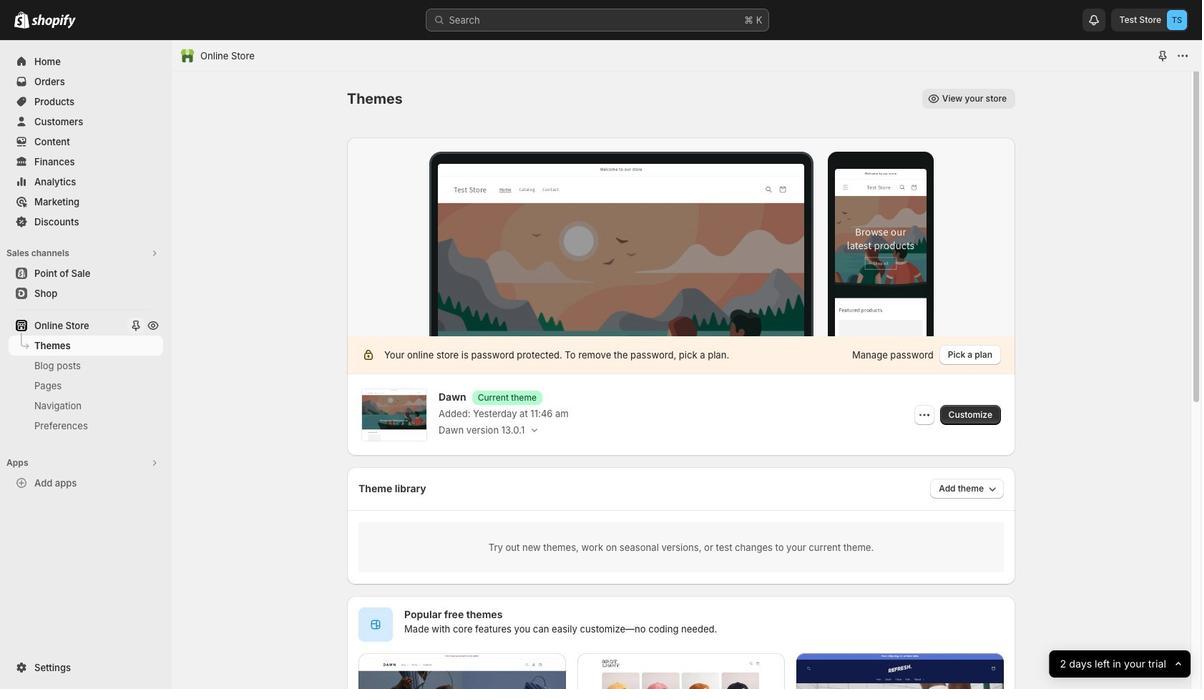 Task type: describe. For each thing, give the bounding box(es) containing it.
1 horizontal spatial shopify image
[[31, 14, 76, 29]]

0 horizontal spatial shopify image
[[14, 11, 29, 29]]



Task type: vqa. For each thing, say whether or not it's contained in the screenshot.
Shopify image
yes



Task type: locate. For each thing, give the bounding box(es) containing it.
online store image
[[180, 49, 195, 63]]

test store image
[[1167, 10, 1187, 30]]

shopify image
[[14, 11, 29, 29], [31, 14, 76, 29]]



